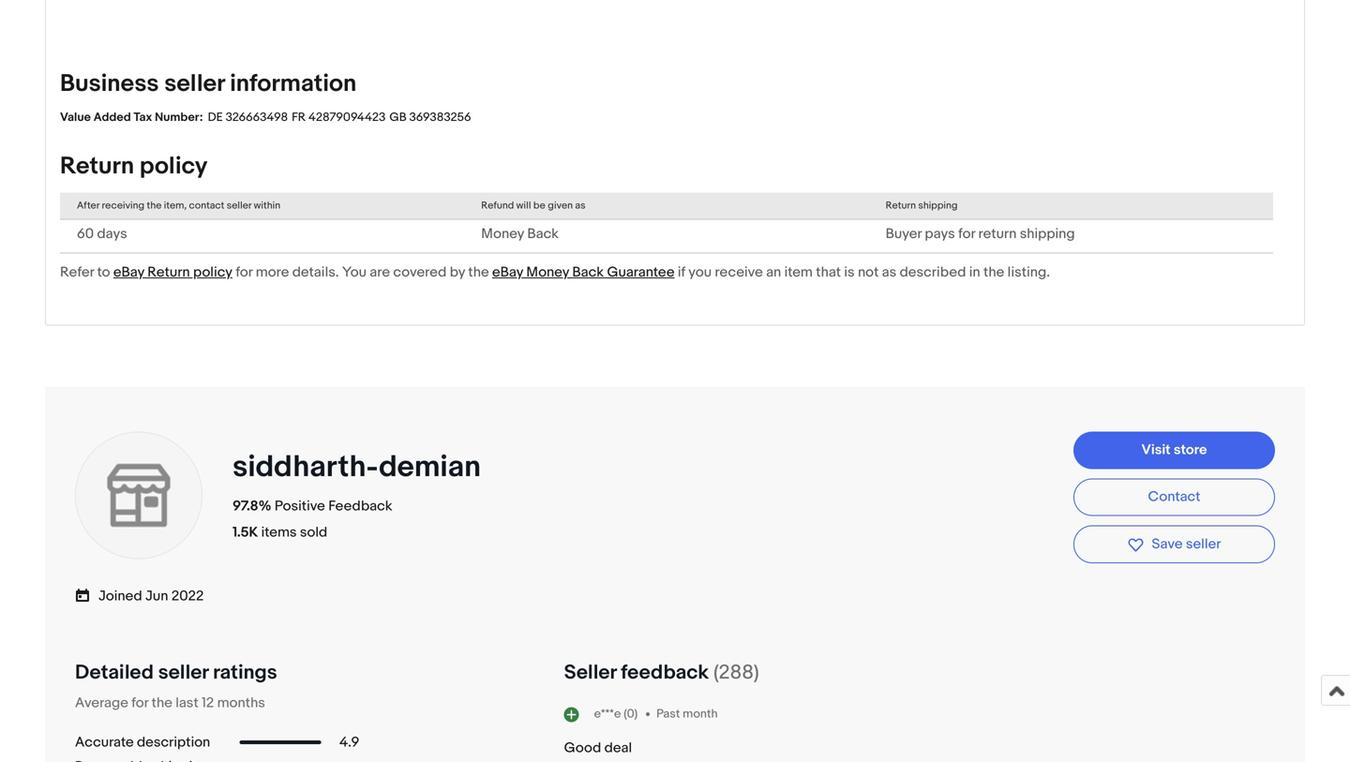 Task type: vqa. For each thing, say whether or not it's contained in the screenshot.
Scooters link
no



Task type: describe. For each thing, give the bounding box(es) containing it.
sold
[[300, 524, 327, 541]]

item,
[[164, 200, 187, 212]]

accurate description
[[75, 734, 210, 751]]

joined jun 2022
[[98, 588, 204, 605]]

within
[[254, 200, 280, 212]]

are
[[370, 264, 390, 281]]

gb
[[389, 110, 407, 125]]

1.5k items sold
[[233, 524, 327, 541]]

money back
[[481, 226, 559, 243]]

the left item,
[[147, 200, 162, 212]]

1.5k
[[233, 524, 258, 541]]

visit store link
[[1074, 432, 1275, 469]]

covered
[[393, 264, 447, 281]]

visit store
[[1142, 442, 1207, 459]]

97.8%
[[233, 498, 271, 515]]

refer
[[60, 264, 94, 281]]

369383256
[[409, 110, 471, 125]]

return for return policy
[[60, 152, 134, 181]]

last
[[176, 695, 199, 712]]

guarantee
[[607, 264, 675, 281]]

refund will be given as
[[481, 200, 586, 212]]

not
[[858, 264, 879, 281]]

added
[[94, 110, 131, 125]]

feedback
[[621, 660, 709, 685]]

the right by
[[468, 264, 489, 281]]

positive
[[275, 498, 325, 515]]

0 vertical spatial shipping
[[918, 200, 958, 212]]

deal
[[604, 740, 632, 757]]

de
[[208, 110, 223, 125]]

listing.
[[1008, 264, 1050, 281]]

value added tax number: de 326663498 fr 42879094423 gb 369383256
[[60, 110, 471, 125]]

described
[[900, 264, 966, 281]]

save
[[1152, 536, 1183, 553]]

the right in
[[984, 264, 1004, 281]]

e***e
[[594, 707, 621, 721]]

60 days
[[77, 226, 127, 243]]

(0)
[[624, 707, 638, 721]]

ebay return policy link
[[113, 264, 232, 281]]

months
[[217, 695, 265, 712]]

to
[[97, 264, 110, 281]]

average
[[75, 695, 128, 712]]

you
[[688, 264, 712, 281]]

after receiving the item, contact seller within
[[77, 200, 280, 212]]

return
[[978, 226, 1017, 243]]

seller for detailed seller ratings
[[158, 660, 208, 685]]

number:
[[155, 110, 203, 125]]

contact
[[1148, 489, 1201, 506]]

save seller button
[[1074, 526, 1275, 563]]

4.9
[[339, 734, 359, 751]]

1 vertical spatial policy
[[193, 264, 232, 281]]

average for the last 12 months
[[75, 695, 265, 712]]

0 vertical spatial money
[[481, 226, 524, 243]]

0 vertical spatial for
[[958, 226, 975, 243]]

contact link
[[1074, 479, 1275, 516]]

2 vertical spatial for
[[131, 695, 148, 712]]

detailed seller ratings
[[75, 660, 277, 685]]

(288)
[[713, 660, 759, 685]]

return for return shipping
[[886, 200, 916, 212]]

be
[[533, 200, 546, 212]]

1 ebay from the left
[[113, 264, 144, 281]]

buyer pays for return shipping
[[886, 226, 1075, 243]]

item
[[784, 264, 813, 281]]

month
[[683, 707, 718, 722]]

seller left within
[[227, 200, 252, 212]]

1 horizontal spatial return
[[147, 264, 190, 281]]

seller for save seller
[[1186, 536, 1221, 553]]

good deal
[[564, 740, 632, 757]]

refer to ebay return policy for more details. you are covered by the ebay money back guarantee if you receive an item that is not as described in the listing.
[[60, 264, 1050, 281]]

326663498
[[226, 110, 288, 125]]

will
[[516, 200, 531, 212]]

1 vertical spatial shipping
[[1020, 226, 1075, 243]]



Task type: locate. For each thing, give the bounding box(es) containing it.
0 horizontal spatial for
[[131, 695, 148, 712]]

ebay
[[113, 264, 144, 281], [492, 264, 523, 281]]

return up buyer
[[886, 200, 916, 212]]

money down money back
[[526, 264, 569, 281]]

1 horizontal spatial shipping
[[1020, 226, 1075, 243]]

jun
[[145, 588, 168, 605]]

pays
[[925, 226, 955, 243]]

money down 'refund' at top left
[[481, 226, 524, 243]]

fr
[[292, 110, 306, 125]]

e***e (0)
[[594, 707, 638, 721]]

money
[[481, 226, 524, 243], [526, 264, 569, 281]]

2 horizontal spatial return
[[886, 200, 916, 212]]

seller
[[564, 660, 616, 685]]

97.8% positive feedback
[[233, 498, 392, 515]]

past month
[[656, 707, 718, 722]]

return up after on the left top of page
[[60, 152, 134, 181]]

by
[[450, 264, 465, 281]]

0 horizontal spatial shipping
[[918, 200, 958, 212]]

2 ebay from the left
[[492, 264, 523, 281]]

more
[[256, 264, 289, 281]]

for
[[958, 226, 975, 243], [236, 264, 253, 281], [131, 695, 148, 712]]

save seller
[[1152, 536, 1221, 553]]

details.
[[292, 264, 339, 281]]

as
[[575, 200, 586, 212], [882, 264, 897, 281]]

store
[[1174, 442, 1207, 459]]

return shipping
[[886, 200, 958, 212]]

visit
[[1142, 442, 1171, 459]]

0 horizontal spatial ebay
[[113, 264, 144, 281]]

feedback
[[328, 498, 392, 515]]

12
[[202, 695, 214, 712]]

shipping up listing. on the top right of page
[[1020, 226, 1075, 243]]

an
[[766, 264, 781, 281]]

policy
[[140, 152, 208, 181], [193, 264, 232, 281]]

1 vertical spatial as
[[882, 264, 897, 281]]

joined
[[98, 588, 142, 605]]

past
[[656, 707, 680, 722]]

description
[[137, 734, 210, 751]]

the left last
[[152, 695, 172, 712]]

for right pays
[[958, 226, 975, 243]]

you
[[342, 264, 367, 281]]

given
[[548, 200, 573, 212]]

policy left more
[[193, 264, 232, 281]]

items
[[261, 524, 297, 541]]

0 horizontal spatial return
[[60, 152, 134, 181]]

after
[[77, 200, 99, 212]]

siddharth-
[[233, 449, 379, 485]]

1 vertical spatial for
[[236, 264, 253, 281]]

receive
[[715, 264, 763, 281]]

that
[[816, 264, 841, 281]]

seller for business seller information
[[164, 69, 225, 98]]

back
[[527, 226, 559, 243], [572, 264, 604, 281]]

policy up item,
[[140, 152, 208, 181]]

siddharth-demian
[[233, 449, 481, 485]]

1 horizontal spatial back
[[572, 264, 604, 281]]

1 vertical spatial back
[[572, 264, 604, 281]]

business seller information
[[60, 69, 357, 98]]

1 vertical spatial return
[[886, 200, 916, 212]]

days
[[97, 226, 127, 243]]

tax
[[134, 110, 152, 125]]

seller inside button
[[1186, 536, 1221, 553]]

ebay right the to
[[113, 264, 144, 281]]

ebay money back guarantee link
[[492, 264, 675, 281]]

1 vertical spatial money
[[526, 264, 569, 281]]

contact
[[189, 200, 224, 212]]

2 horizontal spatial for
[[958, 226, 975, 243]]

1 horizontal spatial ebay
[[492, 264, 523, 281]]

information
[[230, 69, 357, 98]]

siddharth demian image
[[73, 430, 204, 561]]

for right average
[[131, 695, 148, 712]]

2022
[[171, 588, 204, 605]]

refund
[[481, 200, 514, 212]]

in
[[969, 264, 980, 281]]

1 horizontal spatial for
[[236, 264, 253, 281]]

0 vertical spatial policy
[[140, 152, 208, 181]]

back down be
[[527, 226, 559, 243]]

business
[[60, 69, 159, 98]]

seller up last
[[158, 660, 208, 685]]

accurate
[[75, 734, 134, 751]]

text__icon wrapper image
[[75, 585, 98, 604]]

0 vertical spatial return
[[60, 152, 134, 181]]

receiving
[[102, 200, 145, 212]]

0 vertical spatial back
[[527, 226, 559, 243]]

detailed
[[75, 660, 154, 685]]

60
[[77, 226, 94, 243]]

buyer
[[886, 226, 922, 243]]

0 horizontal spatial as
[[575, 200, 586, 212]]

as right given
[[575, 200, 586, 212]]

ebay down money back
[[492, 264, 523, 281]]

shipping up pays
[[918, 200, 958, 212]]

2 vertical spatial return
[[147, 264, 190, 281]]

1 horizontal spatial as
[[882, 264, 897, 281]]

for left more
[[236, 264, 253, 281]]

seller up number:
[[164, 69, 225, 98]]

shipping
[[918, 200, 958, 212], [1020, 226, 1075, 243]]

0 vertical spatial as
[[575, 200, 586, 212]]

return right the to
[[147, 264, 190, 281]]

seller
[[164, 69, 225, 98], [227, 200, 252, 212], [1186, 536, 1221, 553], [158, 660, 208, 685]]

return
[[60, 152, 134, 181], [886, 200, 916, 212], [147, 264, 190, 281]]

as right not
[[882, 264, 897, 281]]

0 horizontal spatial money
[[481, 226, 524, 243]]

1 horizontal spatial money
[[526, 264, 569, 281]]

return policy
[[60, 152, 208, 181]]

42879094423
[[309, 110, 386, 125]]

good
[[564, 740, 601, 757]]

seller feedback (288)
[[564, 660, 759, 685]]

if
[[678, 264, 685, 281]]

demian
[[379, 449, 481, 485]]

back left guarantee
[[572, 264, 604, 281]]

is
[[844, 264, 855, 281]]

the
[[147, 200, 162, 212], [468, 264, 489, 281], [984, 264, 1004, 281], [152, 695, 172, 712]]

value
[[60, 110, 91, 125]]

0 horizontal spatial back
[[527, 226, 559, 243]]

seller right save
[[1186, 536, 1221, 553]]

ratings
[[213, 660, 277, 685]]



